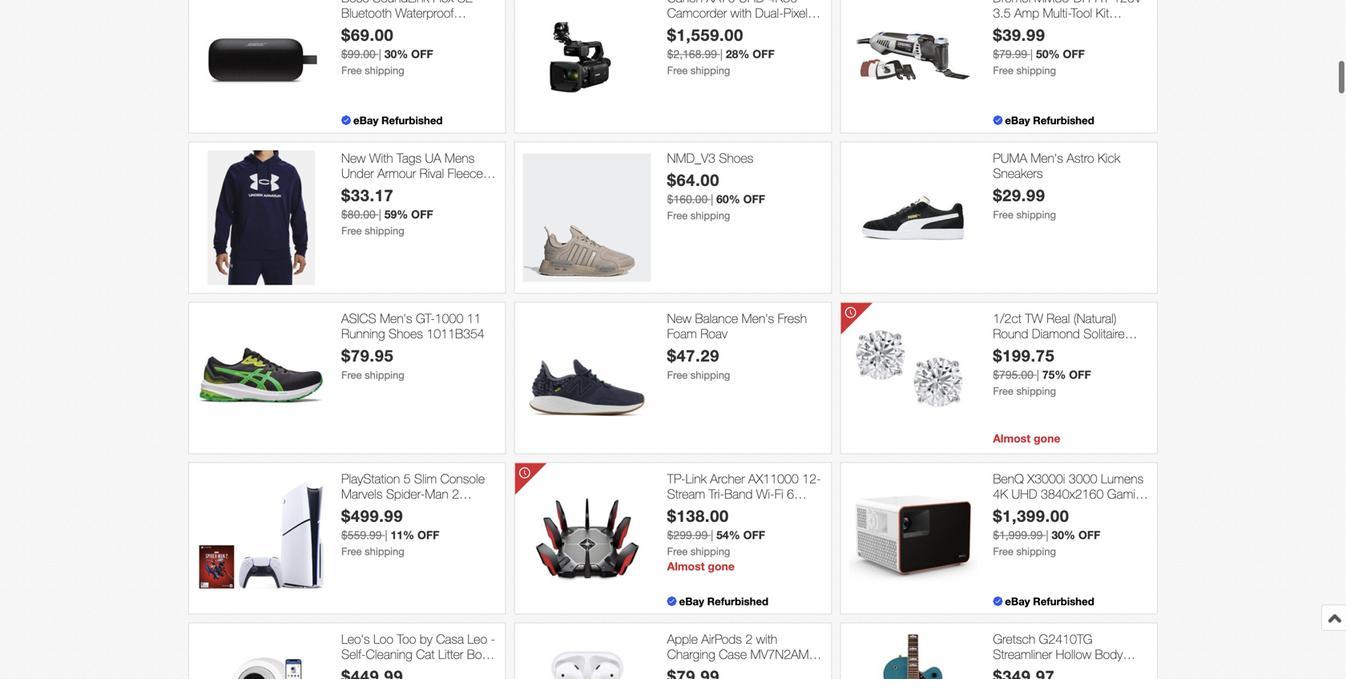 Task type: vqa. For each thing, say whether or not it's contained in the screenshot.
the Direct from Crocs text box
no



Task type: locate. For each thing, give the bounding box(es) containing it.
with up turquoise
[[1053, 662, 1074, 677]]

shipping down "75%"
[[1017, 385, 1057, 397]]

| right $99.00
[[379, 47, 381, 61]]

bose soundlink flex se bluetooth waterproof speaker, certified refurbished link
[[342, 0, 498, 51]]

certified
[[392, 21, 436, 36], [342, 662, 385, 677]]

shipping down 59%
[[365, 225, 405, 237]]

0 horizontal spatial with
[[731, 5, 752, 20]]

2 horizontal spatial with
[[1053, 662, 1074, 677]]

0 horizontal spatial 30%
[[385, 47, 408, 61]]

turquoise
[[1033, 677, 1084, 679]]

$2,168.99
[[668, 47, 718, 61]]

shipping inside $499.99 $559.99 | 11% off free shipping
[[365, 545, 405, 558]]

free down '$160.00'
[[668, 209, 688, 222]]

free down $47.29
[[668, 369, 688, 381]]

1 vertical spatial new
[[668, 311, 692, 326]]

$199.75 $795.00 | 75% off free shipping
[[994, 346, 1092, 397]]

| for $199.75
[[1037, 368, 1040, 381]]

$1,999.99
[[994, 529, 1044, 542]]

off down waterproof
[[411, 47, 433, 61]]

uhd up projector
[[1012, 486, 1038, 502]]

astro
[[1067, 150, 1095, 165]]

with
[[369, 150, 393, 165]]

bose
[[342, 0, 369, 5]]

playstation 5 slim console marvels spider-man 2 bundle
[[342, 471, 485, 517]]

| inside '$1,399.00 $1,999.99 | 30% off free shipping'
[[1047, 529, 1049, 542]]

| left 54%
[[711, 529, 714, 542]]

free inside $69.00 $99.00 | 30% off free shipping
[[342, 64, 362, 77]]

uhd
[[739, 0, 765, 5], [1012, 486, 1038, 502]]

certified inside bose soundlink flex se bluetooth waterproof speaker, certified refurbished
[[392, 21, 436, 36]]

| down $1,399.00
[[1047, 529, 1049, 542]]

shipping down $47.29
[[691, 369, 731, 381]]

white down solitaire
[[1107, 341, 1137, 357]]

0 horizontal spatial almost
[[668, 560, 705, 573]]

0 vertical spatial shoes
[[719, 150, 754, 165]]

$1,399.00 $1,999.99 | 30% off free shipping
[[994, 506, 1101, 558]]

dual-
[[756, 5, 784, 20]]

free down $79.95
[[342, 369, 362, 381]]

| inside $499.99 $559.99 | 11% off free shipping
[[385, 529, 388, 542]]

shipping inside $69.00 $99.00 | 30% off free shipping
[[365, 64, 405, 77]]

1 horizontal spatial with
[[757, 631, 778, 646]]

1 horizontal spatial gaming
[[1108, 486, 1150, 502]]

1 horizontal spatial 30%
[[1052, 529, 1076, 542]]

uhd inside canon xa70 uhd 4k30 camcorder with dual-pixel autofocus
[[739, 0, 765, 5]]

free down $99.00
[[342, 64, 362, 77]]

0 horizontal spatial 2
[[452, 486, 459, 502]]

off for $138.00
[[744, 529, 766, 542]]

30% down $69.00
[[385, 47, 408, 61]]

1 horizontal spatial uhd
[[1012, 486, 1038, 502]]

with inside "apple airpods 2 with charging case mv7n2am/a - white - excellent"
[[757, 631, 778, 646]]

| inside $39.99 $79.99 | 50% off free shipping
[[1031, 47, 1034, 61]]

shipping down $99.00
[[365, 64, 405, 77]]

free inside $39.99 $79.99 | 50% off free shipping
[[994, 64, 1014, 77]]

| left 11%
[[385, 529, 388, 542]]

free down $559.99
[[342, 545, 362, 558]]

-
[[491, 631, 496, 646], [668, 662, 672, 677], [709, 662, 714, 677]]

refurbished up airpods
[[708, 595, 769, 608]]

uhd inside benq x3000i 3000 lumens 4k uhd 3840x2160 gaming projector bluetooth 16:9
[[1012, 486, 1038, 502]]

rival
[[420, 166, 444, 181]]

new with tags ua mens under armour rival fleece sweatshirt jacket hoody
[[342, 150, 483, 196]]

off down 16:9
[[1079, 529, 1101, 542]]

shipping inside the new balance men's fresh foam roav $47.29 free shipping
[[691, 369, 731, 381]]

ebay
[[354, 114, 379, 127], [1006, 114, 1031, 127], [680, 595, 705, 608], [1006, 595, 1031, 608]]

free down $80.00 on the left of the page
[[342, 225, 362, 237]]

free inside '$199.75 $795.00 | 75% off free shipping'
[[994, 385, 1014, 397]]

soundlink
[[373, 0, 429, 5]]

almost down $299.99
[[668, 560, 705, 573]]

11%
[[391, 529, 415, 542]]

white
[[1107, 341, 1137, 357], [676, 662, 706, 677]]

ua
[[425, 150, 441, 165]]

| left 28%
[[721, 47, 723, 61]]

0 horizontal spatial uhd
[[739, 0, 765, 5]]

1/2ct tw real (natural) round diamond solitaire stud earrings in 14k white gold link
[[994, 311, 1150, 372]]

excellent
[[717, 662, 764, 677]]

kick
[[1098, 150, 1121, 165]]

free down $79.99
[[994, 64, 1014, 77]]

asics men's gt-1000 11 running shoes 1011b354 link
[[342, 311, 498, 341]]

| inside '$199.75 $795.00 | 75% off free shipping'
[[1037, 368, 1040, 381]]

| inside $1,559.00 $2,168.99 | 28% off free shipping
[[721, 47, 723, 61]]

refurbished down cat
[[389, 662, 453, 677]]

off right 50% on the right top of the page
[[1063, 47, 1086, 61]]

30% inside '$1,399.00 $1,999.99 | 30% off free shipping'
[[1052, 529, 1076, 542]]

1 horizontal spatial bluetooth
[[1044, 502, 1094, 517]]

0 vertical spatial certified
[[392, 21, 436, 36]]

cat
[[416, 647, 435, 662]]

case
[[719, 647, 747, 662]]

gone down 54%
[[708, 560, 735, 573]]

60%
[[717, 192, 741, 206]]

- inside leo's loo too by casa leo - self-cleaning cat litter box: certified refurbished
[[491, 631, 496, 646]]

2 down console
[[452, 486, 459, 502]]

ocean
[[994, 677, 1030, 679]]

1 horizontal spatial gone
[[1034, 432, 1061, 445]]

off inside $69.00 $99.00 | 30% off free shipping
[[411, 47, 433, 61]]

2 horizontal spatial men's
[[1031, 150, 1064, 165]]

gold
[[994, 357, 1019, 372]]

off inside $33.17 $80.00 | 59% off free shipping
[[411, 208, 433, 221]]

0 horizontal spatial gone
[[708, 560, 735, 573]]

1 vertical spatial uhd
[[1012, 486, 1038, 502]]

0 vertical spatial gone
[[1034, 432, 1061, 445]]

1 horizontal spatial 2
[[746, 631, 753, 646]]

free inside the asics men's gt-1000 11 running shoes 1011b354 $79.95 free shipping
[[342, 369, 362, 381]]

off inside nmd_v3 shoes $64.00 $160.00 | 60% off free shipping
[[744, 192, 766, 206]]

bose soundlink flex se bluetooth waterproof speaker, certified refurbished
[[342, 0, 473, 51]]

gaming down lumens
[[1108, 486, 1150, 502]]

playstation
[[342, 471, 400, 486]]

foam
[[668, 326, 697, 341]]

camcorder
[[668, 5, 727, 20]]

running
[[342, 326, 385, 341]]

fleece
[[448, 166, 483, 181]]

0 horizontal spatial bluetooth
[[342, 5, 392, 20]]

0 horizontal spatial -
[[491, 631, 496, 646]]

free down $299.99
[[668, 545, 688, 558]]

ebay refurbished up tags
[[354, 114, 443, 127]]

30% down $1,399.00
[[1052, 529, 1076, 542]]

0 horizontal spatial new
[[342, 150, 366, 165]]

shipping down 11%
[[365, 545, 405, 558]]

shipping down 50% on the right top of the page
[[1017, 64, 1057, 77]]

asics
[[342, 311, 377, 326]]

box:
[[467, 647, 491, 662]]

$47.29
[[668, 346, 720, 365]]

ebay up gretsch
[[1006, 595, 1031, 608]]

men's
[[1031, 150, 1064, 165], [380, 311, 413, 326], [742, 311, 775, 326]]

certified down self- on the bottom left of page
[[342, 662, 385, 677]]

ebay refurbished up g2410tg
[[1006, 595, 1095, 608]]

1 vertical spatial bluetooth
[[1044, 502, 1094, 517]]

0 vertical spatial white
[[1107, 341, 1137, 357]]

1 vertical spatial almost
[[668, 560, 705, 573]]

off right 59%
[[411, 208, 433, 221]]

shipping inside puma men's astro kick sneakers $29.99 free shipping
[[1017, 209, 1057, 221]]

1 vertical spatial gone
[[708, 560, 735, 573]]

ebay refurbished for $69.00
[[354, 114, 443, 127]]

1 horizontal spatial white
[[1107, 341, 1137, 357]]

almost up benq
[[994, 432, 1031, 445]]

| inside $69.00 $99.00 | 30% off free shipping
[[379, 47, 381, 61]]

| left 50% on the right top of the page
[[1031, 47, 1034, 61]]

off inside $1,559.00 $2,168.99 | 28% off free shipping
[[753, 47, 775, 61]]

bluetooth inside benq x3000i 3000 lumens 4k uhd 3840x2160 gaming projector bluetooth 16:9
[[1044, 502, 1094, 517]]

se
[[458, 0, 473, 5]]

30% inside $69.00 $99.00 | 30% off free shipping
[[385, 47, 408, 61]]

0 vertical spatial new
[[342, 150, 366, 165]]

0 vertical spatial 2
[[452, 486, 459, 502]]

1/2ct
[[994, 311, 1022, 326]]

| for $69.00
[[379, 47, 381, 61]]

new inside new with tags ua mens under armour rival fleece sweatshirt jacket hoody
[[342, 150, 366, 165]]

free inside '$1,399.00 $1,999.99 | 30% off free shipping'
[[994, 545, 1014, 558]]

ebay for $69.00
[[354, 114, 379, 127]]

diamond
[[1033, 326, 1081, 341]]

men's left fresh
[[742, 311, 775, 326]]

leo's loo too by casa leo - self-cleaning cat litter box: certified refurbished link
[[342, 631, 498, 677]]

1 horizontal spatial almost
[[994, 432, 1031, 445]]

shipping inside nmd_v3 shoes $64.00 $160.00 | 60% off free shipping
[[691, 209, 731, 222]]

off right "75%"
[[1070, 368, 1092, 381]]

off for $199.75
[[1070, 368, 1092, 381]]

new for armour
[[342, 150, 366, 165]]

new inside the new balance men's fresh foam roav $47.29 free shipping
[[668, 311, 692, 326]]

refurbished down speaker, on the top left of page
[[342, 36, 406, 51]]

1 horizontal spatial shoes
[[719, 150, 754, 165]]

0 vertical spatial 30%
[[385, 47, 408, 61]]

free down $795.00
[[994, 385, 1014, 397]]

men's up sneakers
[[1031, 150, 1064, 165]]

12-
[[803, 471, 822, 486]]

off inside '$199.75 $795.00 | 75% off free shipping'
[[1070, 368, 1092, 381]]

1 vertical spatial shoes
[[389, 326, 423, 341]]

2 up case
[[746, 631, 753, 646]]

$1,399.00
[[994, 506, 1070, 526]]

gone
[[1034, 432, 1061, 445], [708, 560, 735, 573]]

refurbished up astro
[[1034, 114, 1095, 127]]

bluetooth down "bose"
[[342, 5, 392, 20]]

0 vertical spatial uhd
[[739, 0, 765, 5]]

1 vertical spatial certified
[[342, 662, 385, 677]]

new balance men's fresh foam roav link
[[668, 311, 824, 341]]

$80.00
[[342, 208, 376, 221]]

30%
[[385, 47, 408, 61], [1052, 529, 1076, 542]]

2 vertical spatial with
[[1053, 662, 1074, 677]]

gaming down the stream
[[668, 502, 709, 517]]

xa70
[[707, 0, 736, 5]]

ebay up puma
[[1006, 114, 1031, 127]]

certified down waterproof
[[392, 21, 436, 36]]

| left 60%
[[711, 192, 714, 206]]

shipping down $29.99
[[1017, 209, 1057, 221]]

new up "under" on the left top of page
[[342, 150, 366, 165]]

multi-
[[1044, 5, 1072, 20]]

ebay up apple
[[680, 595, 705, 608]]

with inside gretsch g2410tg streamliner hollow body single-cut with bigsby ocean turquoise
[[1053, 662, 1074, 677]]

off inside $39.99 $79.99 | 50% off free shipping
[[1063, 47, 1086, 61]]

0 vertical spatial bluetooth
[[342, 5, 392, 20]]

console
[[441, 471, 485, 486]]

1 vertical spatial 2
[[746, 631, 753, 646]]

sneakers
[[994, 166, 1044, 181]]

asics men's gt-1000 11 running shoes 1011b354 $79.95 free shipping
[[342, 311, 485, 381]]

free down $29.99
[[994, 209, 1014, 221]]

ebay up with
[[354, 114, 379, 127]]

ebay for $39.99
[[1006, 114, 1031, 127]]

gone up x3000i
[[1034, 432, 1061, 445]]

1000
[[435, 311, 464, 326]]

tags
[[397, 150, 422, 165]]

uhd up dual-
[[739, 0, 765, 5]]

under
[[342, 166, 374, 181]]

1 horizontal spatial men's
[[742, 311, 775, 326]]

bluetooth down 3840x2160
[[1044, 502, 1094, 517]]

1 vertical spatial with
[[757, 631, 778, 646]]

shoes down gt-
[[389, 326, 423, 341]]

0 horizontal spatial certified
[[342, 662, 385, 677]]

shipping inside the asics men's gt-1000 11 running shoes 1011b354 $79.95 free shipping
[[365, 369, 405, 381]]

free down $1,999.99 on the right bottom
[[994, 545, 1014, 558]]

shipping down $79.95
[[365, 369, 405, 381]]

nmd_v3
[[668, 150, 716, 165]]

$499.99
[[342, 506, 403, 526]]

with down xa70
[[731, 5, 752, 20]]

off
[[411, 47, 433, 61], [753, 47, 775, 61], [1063, 47, 1086, 61], [744, 192, 766, 206], [411, 208, 433, 221], [1070, 368, 1092, 381], [418, 529, 440, 542], [744, 529, 766, 542], [1079, 529, 1101, 542]]

|
[[379, 47, 381, 61], [721, 47, 723, 61], [1031, 47, 1034, 61], [711, 192, 714, 206], [379, 208, 381, 221], [1037, 368, 1040, 381], [385, 529, 388, 542], [711, 529, 714, 542], [1047, 529, 1049, 542]]

charging
[[668, 647, 716, 662]]

men's left gt-
[[380, 311, 413, 326]]

4k30
[[769, 0, 798, 5]]

| inside $33.17 $80.00 | 59% off free shipping
[[379, 208, 381, 221]]

off for $33.17
[[411, 208, 433, 221]]

| for $39.99
[[1031, 47, 1034, 61]]

$79.99
[[994, 47, 1028, 61]]

off inside '$1,399.00 $1,999.99 | 30% off free shipping'
[[1079, 529, 1101, 542]]

0 horizontal spatial men's
[[380, 311, 413, 326]]

router
[[713, 502, 748, 517]]

ebay refurbished up astro
[[1006, 114, 1095, 127]]

puma
[[994, 150, 1028, 165]]

free inside $138.00 $299.99 | 54% off free shipping almost gone
[[668, 545, 688, 558]]

1 horizontal spatial new
[[668, 311, 692, 326]]

gretsch g2410tg streamliner hollow body single-cut with bigsby ocean turquoise link
[[994, 631, 1150, 679]]

off for $39.99
[[1063, 47, 1086, 61]]

rt
[[1096, 0, 1110, 5]]

with inside canon xa70 uhd 4k30 camcorder with dual-pixel autofocus
[[731, 5, 752, 20]]

4k
[[994, 486, 1009, 502]]

with up 'mv7n2am/a'
[[757, 631, 778, 646]]

0 horizontal spatial gaming
[[668, 502, 709, 517]]

shipping down 60%
[[691, 209, 731, 222]]

off right 28%
[[753, 47, 775, 61]]

off inside $138.00 $299.99 | 54% off free shipping almost gone
[[744, 529, 766, 542]]

| for $138.00
[[711, 529, 714, 542]]

shipping down $2,168.99
[[691, 64, 731, 77]]

white down the charging at the bottom
[[676, 662, 706, 677]]

0 horizontal spatial shoes
[[389, 326, 423, 341]]

benq x3000i 3000 lumens 4k uhd 3840x2160 gaming projector bluetooth 16:9 link
[[994, 471, 1150, 517]]

free inside $1,559.00 $2,168.99 | 28% off free shipping
[[668, 64, 688, 77]]

nmd_v3 shoes $64.00 $160.00 | 60% off free shipping
[[668, 150, 766, 222]]

pixel
[[784, 5, 808, 20]]

1 horizontal spatial certified
[[392, 21, 436, 36]]

shipping down 54%
[[691, 545, 731, 558]]

shoes up 60%
[[719, 150, 754, 165]]

link
[[686, 471, 707, 486]]

off right 11%
[[418, 529, 440, 542]]

0 horizontal spatial white
[[676, 662, 706, 677]]

men's for running
[[380, 311, 413, 326]]

free inside $499.99 $559.99 | 11% off free shipping
[[342, 545, 362, 558]]

0 vertical spatial almost
[[994, 432, 1031, 445]]

men's inside puma men's astro kick sneakers $29.99 free shipping
[[1031, 150, 1064, 165]]

off inside $499.99 $559.99 | 11% off free shipping
[[418, 529, 440, 542]]

men's inside the asics men's gt-1000 11 running shoes 1011b354 $79.95 free shipping
[[380, 311, 413, 326]]

75%
[[1043, 368, 1067, 381]]

shoes inside nmd_v3 shoes $64.00 $160.00 | 60% off free shipping
[[719, 150, 754, 165]]

off right 60%
[[744, 192, 766, 206]]

1 vertical spatial 30%
[[1052, 529, 1076, 542]]

$29.99
[[994, 186, 1046, 205]]

free inside $33.17 $80.00 | 59% off free shipping
[[342, 225, 362, 237]]

| inside $138.00 $299.99 | 54% off free shipping almost gone
[[711, 529, 714, 542]]

0 vertical spatial with
[[731, 5, 752, 20]]

white inside "apple airpods 2 with charging case mv7n2am/a - white - excellent"
[[676, 662, 706, 677]]

shipping down $1,999.99 on the right bottom
[[1017, 545, 1057, 558]]

in
[[1068, 341, 1077, 357]]

fi
[[775, 486, 784, 502]]

new up foam
[[668, 311, 692, 326]]

off right 54%
[[744, 529, 766, 542]]

free down $2,168.99
[[668, 64, 688, 77]]

| left "75%"
[[1037, 368, 1040, 381]]

30% for $69.00
[[385, 47, 408, 61]]

| left 59%
[[379, 208, 381, 221]]

1 vertical spatial white
[[676, 662, 706, 677]]



Task type: describe. For each thing, give the bounding box(es) containing it.
amp
[[1015, 5, 1040, 20]]

waterproof
[[396, 5, 454, 20]]

roav
[[701, 326, 728, 341]]

leo's loo too by casa leo - self-cleaning cat litter box: certified refurbished
[[342, 631, 496, 677]]

single-
[[994, 662, 1031, 677]]

mens
[[445, 150, 475, 165]]

by
[[420, 631, 433, 646]]

off for $1,559.00
[[753, 47, 775, 61]]

white inside 1/2ct tw real (natural) round diamond solitaire stud earrings in 14k white gold
[[1107, 341, 1137, 357]]

stud
[[994, 341, 1019, 357]]

kit
[[1096, 5, 1110, 20]]

gt-
[[416, 311, 435, 326]]

| for $1,559.00
[[721, 47, 723, 61]]

120v
[[1114, 0, 1142, 5]]

tp-
[[668, 471, 686, 486]]

$1,559.00
[[668, 25, 744, 45]]

2 inside playstation 5 slim console marvels spider-man 2 bundle
[[452, 486, 459, 502]]

3.5
[[994, 5, 1011, 20]]

shipping inside $39.99 $79.99 | 50% off free shipping
[[1017, 64, 1057, 77]]

marvels
[[342, 486, 383, 502]]

certified inside leo's loo too by casa leo - self-cleaning cat litter box: certified refurbished
[[342, 662, 385, 677]]

6
[[787, 486, 795, 502]]

bluetooth inside bose soundlink flex se bluetooth waterproof speaker, certified refurbished
[[342, 5, 392, 20]]

shipping inside '$1,399.00 $1,999.99 | 30% off free shipping'
[[1017, 545, 1057, 558]]

jacket
[[401, 181, 436, 196]]

refurbished up g2410tg
[[1034, 595, 1095, 608]]

(natural)
[[1074, 311, 1117, 326]]

$39.99
[[994, 25, 1046, 45]]

$33.17 $80.00 | 59% off free shipping
[[342, 186, 433, 237]]

tri-
[[709, 486, 725, 502]]

refurbished up tags
[[382, 114, 443, 127]]

ebay refurbished up airpods
[[680, 595, 769, 608]]

dremel mm35-dr-rt 120v 3.5 amp multi-tool kit (certified refurbished) link
[[994, 0, 1150, 36]]

shoes inside the asics men's gt-1000 11 running shoes 1011b354 $79.95 free shipping
[[389, 326, 423, 341]]

nmd_v3 shoes link
[[668, 150, 824, 166]]

airpods
[[702, 631, 742, 646]]

$1,559.00 $2,168.99 | 28% off free shipping
[[668, 25, 775, 77]]

ebay refurbished for $1,399.00
[[1006, 595, 1095, 608]]

slim
[[414, 471, 437, 486]]

(certified
[[994, 21, 1041, 36]]

sweatshirt
[[342, 181, 397, 196]]

tp-link archer ax11000 12- stream tri-band wi-fi 6 gaming router
[[668, 471, 822, 517]]

gretsch
[[994, 631, 1036, 646]]

mm35-
[[1035, 0, 1074, 5]]

ax11000
[[749, 471, 799, 486]]

real
[[1047, 311, 1071, 326]]

gaming inside tp-link archer ax11000 12- stream tri-band wi-fi 6 gaming router
[[668, 502, 709, 517]]

new balance men's fresh foam roav $47.29 free shipping
[[668, 311, 807, 381]]

men's inside the new balance men's fresh foam roav $47.29 free shipping
[[742, 311, 775, 326]]

1011b354
[[427, 326, 485, 341]]

archer
[[711, 471, 745, 486]]

benq
[[994, 471, 1025, 486]]

14k
[[1081, 341, 1103, 357]]

free inside puma men's astro kick sneakers $29.99 free shipping
[[994, 209, 1014, 221]]

round
[[994, 326, 1029, 341]]

$499.99 $559.99 | 11% off free shipping
[[342, 506, 440, 558]]

28%
[[726, 47, 750, 61]]

tp-link archer ax11000 12- stream tri-band wi-fi 6 gaming router link
[[668, 471, 824, 517]]

1/2ct tw real (natural) round diamond solitaire stud earrings in 14k white gold
[[994, 311, 1137, 372]]

30% for $1,399.00
[[1052, 529, 1076, 542]]

gaming inside benq x3000i 3000 lumens 4k uhd 3840x2160 gaming projector bluetooth 16:9
[[1108, 486, 1150, 502]]

gone inside $138.00 $299.99 | 54% off free shipping almost gone
[[708, 560, 735, 573]]

ebay for $1,399.00
[[1006, 595, 1031, 608]]

canon xa70 uhd 4k30 camcorder with dual-pixel autofocus
[[668, 0, 808, 36]]

shipping inside '$199.75 $795.00 | 75% off free shipping'
[[1017, 385, 1057, 397]]

men's for $29.99
[[1031, 150, 1064, 165]]

2 inside "apple airpods 2 with charging case mv7n2am/a - white - excellent"
[[746, 631, 753, 646]]

streamliner
[[994, 647, 1053, 662]]

canon xa70 uhd 4k30 camcorder with dual-pixel autofocus link
[[668, 0, 824, 36]]

flex
[[433, 0, 454, 5]]

dr-
[[1074, 0, 1096, 5]]

shipping inside $138.00 $299.99 | 54% off free shipping almost gone
[[691, 545, 731, 558]]

ebay refurbished for $39.99
[[1006, 114, 1095, 127]]

new for $47.29
[[668, 311, 692, 326]]

shipping inside $1,559.00 $2,168.99 | 28% off free shipping
[[691, 64, 731, 77]]

| inside nmd_v3 shoes $64.00 $160.00 | 60% off free shipping
[[711, 192, 714, 206]]

too
[[397, 631, 416, 646]]

refurbished)
[[1044, 21, 1111, 36]]

1 horizontal spatial -
[[668, 662, 672, 677]]

| for $33.17
[[379, 208, 381, 221]]

refurbished inside leo's loo too by casa leo - self-cleaning cat litter box: certified refurbished
[[389, 662, 453, 677]]

off for $499.99
[[418, 529, 440, 542]]

almost gone
[[994, 432, 1061, 445]]

playstation 5 slim console marvels spider-man 2 bundle link
[[342, 471, 498, 517]]

| for $499.99
[[385, 529, 388, 542]]

shipping inside $33.17 $80.00 | 59% off free shipping
[[365, 225, 405, 237]]

$138.00 $299.99 | 54% off free shipping almost gone
[[668, 506, 766, 573]]

| for $1,399.00
[[1047, 529, 1049, 542]]

almost inside $138.00 $299.99 | 54% off free shipping almost gone
[[668, 560, 705, 573]]

$39.99 $79.99 | 50% off free shipping
[[994, 25, 1086, 77]]

$795.00
[[994, 368, 1034, 381]]

$138.00
[[668, 506, 729, 526]]

leo
[[468, 631, 487, 646]]

$199.75
[[994, 346, 1055, 365]]

dremel mm35-dr-rt 120v 3.5 amp multi-tool kit (certified refurbished)
[[994, 0, 1142, 36]]

new with tags ua mens under armour rival fleece sweatshirt jacket hoody link
[[342, 150, 498, 196]]

loo
[[374, 631, 394, 646]]

free inside the new balance men's fresh foam roav $47.29 free shipping
[[668, 369, 688, 381]]

refurbished inside bose soundlink flex se bluetooth waterproof speaker, certified refurbished
[[342, 36, 406, 51]]

fresh
[[778, 311, 807, 326]]

2 horizontal spatial -
[[709, 662, 714, 677]]

off for $1,399.00
[[1079, 529, 1101, 542]]

$559.99
[[342, 529, 382, 542]]

free inside nmd_v3 shoes $64.00 $160.00 | 60% off free shipping
[[668, 209, 688, 222]]

off for $69.00
[[411, 47, 433, 61]]

balance
[[696, 311, 739, 326]]

$69.00 $99.00 | 30% off free shipping
[[342, 25, 433, 77]]



